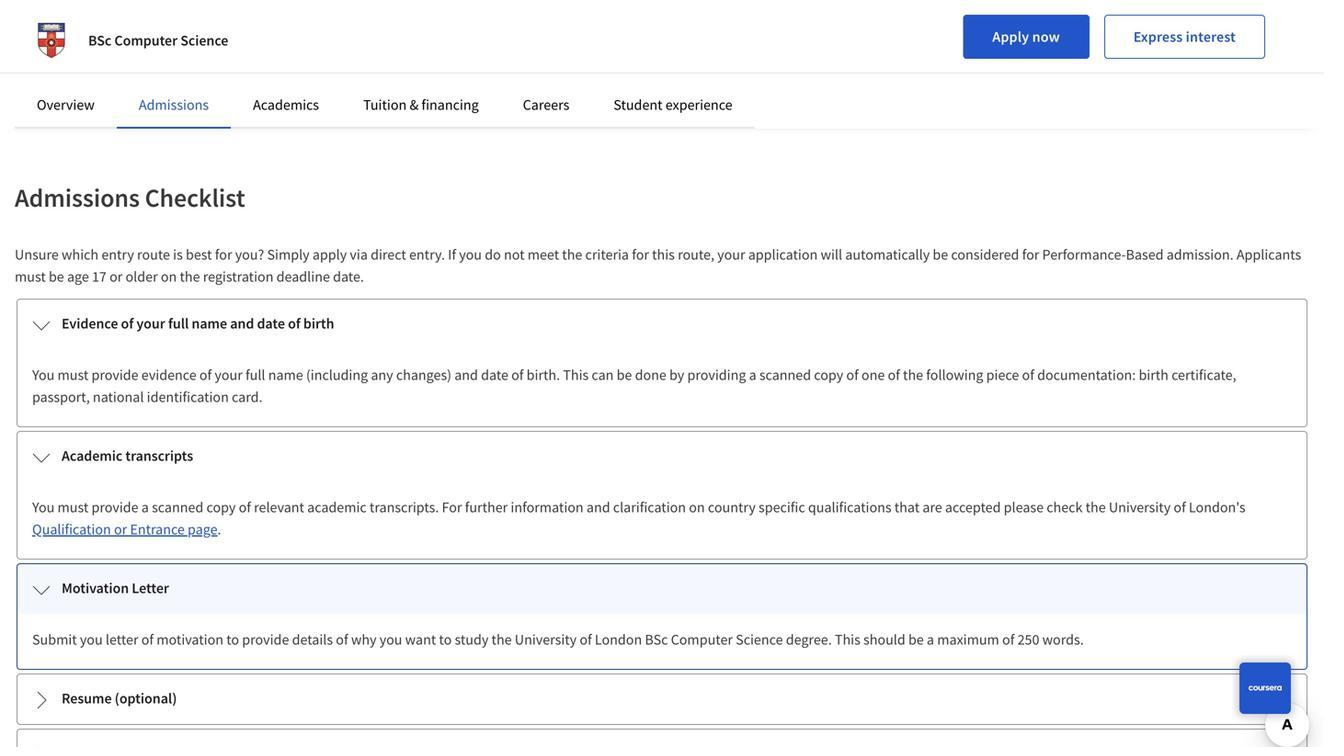 Task type: locate. For each thing, give the bounding box(es) containing it.
evidence
[[141, 366, 197, 385]]

1 vertical spatial bsc
[[645, 631, 668, 649]]

0 horizontal spatial scanned
[[152, 499, 204, 517]]

you for you must provide a scanned copy of relevant academic transcripts. for further information and clarification on country specific qualifications that are accepted please check the university of london's qualification or entrance page .
[[32, 499, 55, 517]]

0 horizontal spatial computer
[[114, 31, 178, 50]]

0 vertical spatial full
[[168, 315, 189, 333]]

must inside you must provide a scanned copy of relevant academic transcripts. for further information and clarification on country specific qualifications that are accepted please check the university of london's qualification or entrance page .
[[58, 499, 89, 517]]

0 vertical spatial your
[[718, 246, 746, 264]]

0 vertical spatial provide
[[92, 366, 139, 385]]

1 vertical spatial entry
[[102, 246, 134, 264]]

need right also
[[1065, 6, 1095, 25]]

or right 17
[[110, 268, 123, 286]]

best
[[186, 246, 212, 264]]

0 vertical spatial scanned
[[760, 366, 811, 385]]

to right the motivation on the bottom left
[[227, 631, 239, 649]]

the left 'degree,'
[[927, 6, 948, 25]]

and inside and relevant work experience. once you gain entry to the degree, you'll also need to achieve a pass (40% weighted average or higher) in
[[599, 6, 623, 25]]

country
[[708, 499, 756, 517]]

on down is
[[161, 268, 177, 286]]

this left should
[[835, 631, 861, 649]]

scanned right 'providing'
[[760, 366, 811, 385]]

and up mathematics
[[599, 6, 623, 25]]

0 vertical spatial relevant
[[626, 6, 676, 25]]

(optional)
[[115, 690, 177, 708]]

1 horizontal spatial on
[[689, 499, 705, 517]]

academic
[[62, 447, 123, 465]]

provide inside you must provide evidence of your full name (including any changes) and date of birth. this can be done by providing a scanned copy of one of the following piece of documentation: birth certificate, passport, national identification card.
[[92, 366, 139, 385]]

0 vertical spatial based
[[182, 6, 219, 25]]

submit you letter of motivation to provide details of why you want to study the university of london bsc computer science degree. this should be a maximum of 250 words.
[[32, 631, 1084, 649]]

computer down motivation letter dropdown button
[[671, 631, 733, 649]]

by
[[670, 366, 685, 385]]

1 horizontal spatial performance-
[[1043, 246, 1127, 264]]

you?
[[235, 246, 264, 264]]

0 vertical spatial on
[[161, 268, 177, 286]]

your down older
[[137, 315, 165, 333]]

1 vertical spatial university
[[515, 631, 577, 649]]

university
[[1109, 499, 1171, 517], [515, 631, 577, 649]]

a inside you must provide evidence of your full name (including any changes) and date of birth. this can be done by providing a scanned copy of one of the following piece of documentation: birth certificate, passport, national identification card.
[[749, 366, 757, 385]]

or down the qualify
[[66, 29, 79, 47]]

academic
[[307, 499, 367, 517]]

programming
[[239, 29, 324, 47]]

1 vertical spatial name
[[268, 366, 303, 385]]

provide for a
[[92, 499, 139, 517]]

words.
[[1043, 631, 1084, 649]]

university of london logo image
[[29, 18, 74, 63]]

full up card. on the bottom of the page
[[246, 366, 265, 385]]

criteria
[[586, 246, 629, 264]]

the right one
[[903, 366, 924, 385]]

performance- inside unsure which entry route is best for you? simply apply via direct entry. if you do not meet the criteria for this route, your application will automatically be considered for performance-based admission. applicants must be age 17 or older on the registration deadline date.
[[1043, 246, 1127, 264]]

computer up admissions link
[[114, 31, 178, 50]]

to
[[15, 6, 30, 25]]

1 vertical spatial date
[[481, 366, 509, 385]]

your inside you must provide evidence of your full name (including any changes) and date of birth. this can be done by providing a scanned copy of one of the following piece of documentation: birth certificate, passport, national identification card.
[[215, 366, 243, 385]]

0 horizontal spatial on
[[161, 268, 177, 286]]

birth
[[303, 315, 334, 333], [1139, 366, 1169, 385]]

you inside you must provide evidence of your full name (including any changes) and date of birth. this can be done by providing a scanned copy of one of the following piece of documentation: birth certificate, passport, national identification card.
[[32, 366, 55, 385]]

academic transcripts
[[62, 447, 193, 465]]

a up entrance
[[141, 499, 149, 517]]

and left 'clarification'
[[587, 499, 610, 517]]

entry inside and relevant work experience. once you gain entry to the degree, you'll also need to achieve a pass (40% weighted average or higher) in
[[876, 6, 909, 25]]

2 need from the left
[[1065, 6, 1095, 25]]

you up passport,
[[32, 366, 55, 385]]

copy up .
[[207, 499, 236, 517]]

full up evidence
[[168, 315, 189, 333]]

piece
[[987, 366, 1020, 385]]

and inside "dropdown button"
[[230, 315, 254, 333]]

1 horizontal spatial entry
[[876, 6, 909, 25]]

provide up national
[[92, 366, 139, 385]]

scanned up entrance
[[152, 499, 204, 517]]

you must provide evidence of your full name (including any changes) and date of birth. this can be done by providing a scanned copy of one of the following piece of documentation: birth certificate, passport, national identification card.
[[32, 366, 1237, 407]]

deadline
[[277, 268, 330, 286]]

your inside unsure which entry route is best for you? simply apply via direct entry. if you do not meet the criteria for this route, your application will automatically be considered for performance-based admission. applicants must be age 17 or older on the registration deadline date.
[[718, 246, 746, 264]]

achieve
[[1114, 6, 1161, 25]]

entry up 17
[[102, 246, 134, 264]]

of
[[428, 6, 440, 25], [121, 315, 134, 333], [288, 315, 301, 333], [200, 366, 212, 385], [512, 366, 524, 385], [847, 366, 859, 385], [888, 366, 900, 385], [1023, 366, 1035, 385], [239, 499, 251, 517], [1174, 499, 1186, 517], [141, 631, 154, 649], [336, 631, 348, 649], [580, 631, 592, 649], [1003, 631, 1015, 649]]

for
[[442, 499, 462, 517]]

date down deadline
[[257, 315, 285, 333]]

0 horizontal spatial relevant
[[254, 499, 304, 517]]

this left can
[[563, 366, 589, 385]]

1 vertical spatial must
[[58, 366, 89, 385]]

0 horizontal spatial copy
[[207, 499, 236, 517]]

a left pass
[[1164, 6, 1172, 25]]

0 horizontal spatial your
[[137, 315, 165, 333]]

0 horizontal spatial date
[[257, 315, 285, 333]]

a inside and relevant work experience. once you gain entry to the degree, you'll also need to achieve a pass (40% weighted average or higher) in
[[1164, 6, 1172, 25]]

to
[[912, 6, 924, 25], [1098, 6, 1111, 25], [224, 29, 236, 47], [227, 631, 239, 649], [439, 631, 452, 649]]

0 vertical spatial university
[[1109, 499, 1171, 517]]

0 vertical spatial copy
[[814, 366, 844, 385]]

1 horizontal spatial copy
[[814, 366, 844, 385]]

you'll
[[999, 6, 1033, 25]]

admissions
[[222, 6, 292, 25], [139, 96, 209, 114], [15, 182, 140, 214]]

1 vertical spatial your
[[137, 315, 165, 333]]

degree,
[[951, 6, 997, 25]]

1 horizontal spatial relevant
[[626, 6, 676, 25]]

tuition & financing link
[[363, 96, 479, 114]]

0 horizontal spatial bsc
[[88, 31, 112, 50]]

for left this
[[632, 246, 649, 264]]

to down the to qualify for performance-based admissions you need a minimum of four gcses or
[[224, 29, 236, 47]]

you must provide a scanned copy of relevant academic transcripts. for further information and clarification on country specific qualifications that are accepted please check the university of london's qualification or entrance page .
[[32, 499, 1246, 539]]

2 vertical spatial your
[[215, 366, 243, 385]]

birth inside "dropdown button"
[[303, 315, 334, 333]]

information
[[511, 499, 584, 517]]

must up passport,
[[58, 366, 89, 385]]

scanned
[[760, 366, 811, 385], [152, 499, 204, 517]]

1 you from the top
[[32, 366, 55, 385]]

1 vertical spatial copy
[[207, 499, 236, 517]]

0 horizontal spatial this
[[563, 366, 589, 385]]

0 vertical spatial must
[[15, 268, 46, 286]]

you right if
[[459, 246, 482, 264]]

must down unsure
[[15, 268, 46, 286]]

unsure
[[15, 246, 59, 264]]

introduction
[[143, 29, 221, 47]]

name down registration
[[192, 315, 227, 333]]

letter
[[132, 580, 169, 598]]

0 horizontal spatial entry
[[102, 246, 134, 264]]

relevant left academic
[[254, 499, 304, 517]]

1 horizontal spatial this
[[835, 631, 861, 649]]

0 horizontal spatial birth
[[303, 315, 334, 333]]

average
[[15, 29, 63, 47]]

provide inside you must provide a scanned copy of relevant academic transcripts. for further information and clarification on country specific qualifications that are accepted please check the university of london's qualification or entrance page .
[[92, 499, 139, 517]]

0 vertical spatial you
[[32, 366, 55, 385]]

2 horizontal spatial your
[[718, 246, 746, 264]]

via
[[350, 246, 368, 264]]

0 vertical spatial name
[[192, 315, 227, 333]]

your
[[718, 246, 746, 264], [137, 315, 165, 333], [215, 366, 243, 385]]

a inside you must provide a scanned copy of relevant academic transcripts. for further information and clarification on country specific qualifications that are accepted please check the university of london's qualification or entrance page .
[[141, 499, 149, 517]]

bsc right 'london'
[[645, 631, 668, 649]]

admissions for admissions
[[139, 96, 209, 114]]

full inside you must provide evidence of your full name (including any changes) and date of birth. this can be done by providing a scanned copy of one of the following piece of documentation: birth certificate, passport, national identification card.
[[246, 366, 265, 385]]

0 vertical spatial performance-
[[98, 6, 182, 25]]

0 horizontal spatial performance-
[[98, 6, 182, 25]]

computational
[[399, 29, 492, 47]]

careers
[[523, 96, 570, 114]]

based left admission.
[[1127, 246, 1164, 264]]

date inside you must provide evidence of your full name (including any changes) and date of birth. this can be done by providing a scanned copy of one of the following piece of documentation: birth certificate, passport, national identification card.
[[481, 366, 509, 385]]

for up higher) in the left top of the page
[[78, 6, 95, 25]]

0 vertical spatial date
[[257, 315, 285, 333]]

considered
[[952, 246, 1020, 264]]

entry right gain
[[876, 6, 909, 25]]

a left maximum
[[927, 631, 935, 649]]

admissions down bsc computer science
[[139, 96, 209, 114]]

do
[[485, 246, 501, 264]]

be right can
[[617, 366, 632, 385]]

copy inside you must provide a scanned copy of relevant academic transcripts. for further information and clarification on country specific qualifications that are accepted please check the university of london's qualification or entrance page .
[[207, 499, 236, 517]]

your up card. on the bottom of the page
[[215, 366, 243, 385]]

admissions up 'which'
[[15, 182, 140, 214]]

1 vertical spatial you
[[32, 499, 55, 517]]

you inside and relevant work experience. once you gain entry to the degree, you'll also need to achieve a pass (40% weighted average or higher) in
[[821, 6, 844, 25]]

once
[[787, 6, 818, 25]]

based inside unsure which entry route is best for you? simply apply via direct entry. if you do not meet the criteria for this route, your application will automatically be considered for performance-based admission. applicants must be age 17 or older on the registration deadline date.
[[1127, 246, 1164, 264]]

1 vertical spatial on
[[689, 499, 705, 517]]

university right check
[[1109, 499, 1171, 517]]

birth down deadline
[[303, 315, 334, 333]]

0 vertical spatial science
[[180, 31, 228, 50]]

1 horizontal spatial based
[[1127, 246, 1164, 264]]

be
[[933, 246, 949, 264], [49, 268, 64, 286], [617, 366, 632, 385], [909, 631, 924, 649]]

1 vertical spatial birth
[[1139, 366, 1169, 385]]

and right changes)
[[455, 366, 478, 385]]

based up introduction
[[182, 6, 219, 25]]

is
[[173, 246, 183, 264]]

express interest
[[1134, 28, 1236, 46]]

letter
[[106, 631, 138, 649]]

1 vertical spatial scanned
[[152, 499, 204, 517]]

be inside you must provide evidence of your full name (including any changes) and date of birth. this can be done by providing a scanned copy of one of the following piece of documentation: birth certificate, passport, national identification card.
[[617, 366, 632, 385]]

name
[[192, 315, 227, 333], [268, 366, 303, 385]]

0 vertical spatial entry
[[876, 6, 909, 25]]

0 vertical spatial this
[[563, 366, 589, 385]]

1 horizontal spatial birth
[[1139, 366, 1169, 385]]

1 horizontal spatial name
[[268, 366, 303, 385]]

provide left details
[[242, 631, 289, 649]]

admissions for admissions checklist
[[15, 182, 140, 214]]

1 vertical spatial this
[[835, 631, 861, 649]]

on
[[161, 268, 177, 286], [689, 499, 705, 517]]

resume (optional)
[[62, 690, 177, 708]]

the inside you must provide a scanned copy of relevant academic transcripts. for further information and clarification on country specific qualifications that are accepted please check the university of london's qualification or entrance page .
[[1086, 499, 1106, 517]]

0 horizontal spatial full
[[168, 315, 189, 333]]

tuition & financing
[[363, 96, 479, 114]]

and inside you must provide evidence of your full name (including any changes) and date of birth. this can be done by providing a scanned copy of one of the following piece of documentation: birth certificate, passport, national identification card.
[[455, 366, 478, 385]]

and right i
[[333, 29, 357, 47]]

older
[[126, 268, 158, 286]]

bsc
[[88, 31, 112, 50], [645, 631, 668, 649]]

1 horizontal spatial university
[[1109, 499, 1171, 517]]

1 vertical spatial full
[[246, 366, 265, 385]]

2 vertical spatial provide
[[242, 631, 289, 649]]

1 horizontal spatial science
[[736, 631, 783, 649]]

full inside "dropdown button"
[[168, 315, 189, 333]]

copy left one
[[814, 366, 844, 385]]

pass
[[1175, 6, 1202, 25]]

or left entrance
[[114, 521, 127, 539]]

maximum
[[938, 631, 1000, 649]]

1 horizontal spatial scanned
[[760, 366, 811, 385]]

further
[[465, 499, 508, 517]]

(40%
[[1205, 6, 1237, 25]]

name left (including at the left of the page
[[268, 366, 303, 385]]

0 horizontal spatial need
[[321, 6, 352, 25]]

academics
[[253, 96, 319, 114]]

1 vertical spatial computer
[[671, 631, 733, 649]]

admissions checklist
[[15, 182, 245, 214]]

date left birth.
[[481, 366, 509, 385]]

full
[[168, 315, 189, 333], [246, 366, 265, 385]]

you
[[32, 366, 55, 385], [32, 499, 55, 517]]

documentation:
[[1038, 366, 1136, 385]]

your right "route,"
[[718, 246, 746, 264]]

1 vertical spatial performance-
[[1043, 246, 1127, 264]]

you up 'qualification'
[[32, 499, 55, 517]]

weighted
[[1240, 6, 1297, 25]]

why
[[351, 631, 377, 649]]

science left degree. on the bottom right of page
[[736, 631, 783, 649]]

you left gain
[[821, 6, 844, 25]]

need
[[321, 6, 352, 25], [1065, 6, 1095, 25]]

a up the either
[[355, 6, 362, 25]]

birth left certificate, in the right of the page
[[1139, 366, 1169, 385]]

based
[[182, 6, 219, 25], [1127, 246, 1164, 264]]

qualifications
[[808, 499, 892, 517]]

need up i
[[321, 6, 352, 25]]

1 vertical spatial based
[[1127, 246, 1164, 264]]

0 vertical spatial birth
[[303, 315, 334, 333]]

0 horizontal spatial university
[[515, 631, 577, 649]]

copy inside you must provide evidence of your full name (including any changes) and date of birth. this can be done by providing a scanned copy of one of the following piece of documentation: birth certificate, passport, national identification card.
[[814, 366, 844, 385]]

you left letter
[[80, 631, 103, 649]]

must inside you must provide evidence of your full name (including any changes) and date of birth. this can be done by providing a scanned copy of one of the following piece of documentation: birth certificate, passport, national identification card.
[[58, 366, 89, 385]]

2 you from the top
[[32, 499, 55, 517]]

entrance
[[130, 521, 185, 539]]

the right check
[[1086, 499, 1106, 517]]

1 vertical spatial admissions
[[139, 96, 209, 114]]

science right the in
[[180, 31, 228, 50]]

2 vertical spatial must
[[58, 499, 89, 517]]

be left age
[[49, 268, 64, 286]]

page
[[188, 521, 218, 539]]

scanned inside you must provide a scanned copy of relevant academic transcripts. for further information and clarification on country specific qualifications that are accepted please check the university of london's qualification or entrance page .
[[152, 499, 204, 517]]

admissions up "programming"
[[222, 6, 292, 25]]

scanned inside you must provide evidence of your full name (including any changes) and date of birth. this can be done by providing a scanned copy of one of the following piece of documentation: birth certificate, passport, national identification card.
[[760, 366, 811, 385]]

science
[[180, 31, 228, 50], [736, 631, 783, 649]]

1 vertical spatial provide
[[92, 499, 139, 517]]

2 vertical spatial admissions
[[15, 182, 140, 214]]

1 horizontal spatial date
[[481, 366, 509, 385]]

be left considered
[[933, 246, 949, 264]]

resume
[[62, 690, 112, 708]]

bsc left the in
[[88, 31, 112, 50]]

1 horizontal spatial need
[[1065, 6, 1095, 25]]

apply now
[[993, 28, 1060, 46]]

mathematics
[[563, 29, 642, 47]]

1 vertical spatial relevant
[[254, 499, 304, 517]]

done
[[635, 366, 667, 385]]

and down registration
[[230, 315, 254, 333]]

degree.
[[786, 631, 832, 649]]

0 horizontal spatial name
[[192, 315, 227, 333]]

experience
[[666, 96, 733, 114]]

not
[[504, 246, 525, 264]]

be right should
[[909, 631, 924, 649]]

automatically
[[846, 246, 930, 264]]

and
[[599, 6, 623, 25], [333, 29, 357, 47], [230, 315, 254, 333], [455, 366, 478, 385], [587, 499, 610, 517]]

1 horizontal spatial your
[[215, 366, 243, 385]]

relevant left 'work'
[[626, 6, 676, 25]]

academics link
[[253, 96, 319, 114]]

on left country
[[689, 499, 705, 517]]

copy
[[814, 366, 844, 385], [207, 499, 236, 517]]

a right 'providing'
[[749, 366, 757, 385]]

1 horizontal spatial full
[[246, 366, 265, 385]]

must up 'qualification'
[[58, 499, 89, 517]]

university left 'london'
[[515, 631, 577, 649]]

you inside you must provide a scanned copy of relevant academic transcripts. for further information and clarification on country specific qualifications that are accepted please check the university of london's qualification or entrance page .
[[32, 499, 55, 517]]

provide up qualification or entrance page link
[[92, 499, 139, 517]]

this
[[563, 366, 589, 385], [835, 631, 861, 649]]



Task type: vqa. For each thing, say whether or not it's contained in the screenshot.
and in You must provide a scanned copy of relevant academic transcripts. For further information and clarification on country specific qualifications that are accepted please check the University of London's Qualification or Entrance page .
yes



Task type: describe. For each thing, give the bounding box(es) containing it.
london's
[[1189, 499, 1246, 517]]

now
[[1033, 28, 1060, 46]]

the right study
[[492, 631, 512, 649]]

or down the gcses
[[495, 29, 508, 47]]

simply
[[267, 246, 310, 264]]

certificate,
[[1172, 366, 1237, 385]]

if
[[448, 246, 456, 264]]

0 horizontal spatial science
[[180, 31, 228, 50]]

0 vertical spatial bsc
[[88, 31, 112, 50]]

specific
[[759, 499, 806, 517]]

0 horizontal spatial based
[[182, 6, 219, 25]]

details
[[292, 631, 333, 649]]

tuition
[[363, 96, 407, 114]]

i
[[327, 29, 330, 47]]

the right meet
[[562, 246, 583, 264]]

relevant inside you must provide a scanned copy of relevant academic transcripts. for further information and clarification on country specific qualifications that are accepted please check the university of london's qualification or entrance page .
[[254, 499, 304, 517]]

for right considered
[[1023, 246, 1040, 264]]

or up discrete
[[513, 6, 526, 25]]

1 need from the left
[[321, 6, 352, 25]]

application
[[749, 246, 818, 264]]

relevant inside and relevant work experience. once you gain entry to the degree, you'll also need to achieve a pass (40% weighted average or higher) in
[[626, 6, 676, 25]]

you up "programming"
[[295, 6, 318, 25]]

this inside you must provide evidence of your full name (including any changes) and date of birth. this can be done by providing a scanned copy of one of the following piece of documentation: birth certificate, passport, national identification card.
[[563, 366, 589, 385]]

bsc computer science
[[88, 31, 228, 50]]

and relevant work experience. once you gain entry to the degree, you'll also need to achieve a pass (40% weighted average or higher) in
[[15, 6, 1297, 47]]

name inside "dropdown button"
[[192, 315, 227, 333]]

you right why
[[380, 631, 402, 649]]

you inside unsure which entry route is best for you? simply apply via direct entry. if you do not meet the criteria for this route, your application will automatically be considered for performance-based admission. applicants must be age 17 or older on the registration deadline date.
[[459, 246, 482, 264]]

admissions link
[[139, 96, 209, 114]]

evidence of your full name and date of birth button
[[17, 300, 1307, 350]]

qualification or entrance page link
[[32, 521, 218, 539]]

transcripts
[[125, 447, 193, 465]]

provide for evidence
[[92, 366, 139, 385]]

experience.
[[713, 6, 784, 25]]

to right want
[[439, 631, 452, 649]]

express
[[1134, 28, 1183, 46]]

checklist
[[145, 182, 245, 214]]

your inside "dropdown button"
[[137, 315, 165, 333]]

which
[[62, 246, 99, 264]]

express interest button
[[1105, 15, 1266, 59]]

1 vertical spatial science
[[736, 631, 783, 649]]

evidence
[[62, 315, 118, 333]]

date inside "dropdown button"
[[257, 315, 285, 333]]

must for you must provide evidence of your full name (including any changes) and date of birth. this can be done by providing a scanned copy of one of the following piece of documentation: birth certificate, passport, national identification card.
[[58, 366, 89, 385]]

the down best
[[180, 268, 200, 286]]

financing
[[422, 96, 479, 114]]

london
[[595, 631, 642, 649]]

apply now button
[[963, 15, 1090, 59]]

the inside you must provide evidence of your full name (including any changes) and date of birth. this can be done by providing a scanned copy of one of the following piece of documentation: birth certificate, passport, national identification card.
[[903, 366, 924, 385]]

or inside unsure which entry route is best for you? simply apply via direct entry. if you do not meet the criteria for this route, your application will automatically be considered for performance-based admission. applicants must be age 17 or older on the registration deadline date.
[[110, 268, 123, 286]]

.
[[218, 521, 221, 539]]

1 horizontal spatial bsc
[[645, 631, 668, 649]]

must inside unsure which entry route is best for you? simply apply via direct entry. if you do not meet the criteria for this route, your application will automatically be considered for performance-based admission. applicants must be age 17 or older on the registration deadline date.
[[15, 268, 46, 286]]

and inside you must provide a scanned copy of relevant academic transcripts. for further information and clarification on country specific qualifications that are accepted please check the university of london's qualification or entrance page .
[[587, 499, 610, 517]]

birth inside you must provide evidence of your full name (including any changes) and date of birth. this can be done by providing a scanned copy of one of the following piece of documentation: birth certificate, passport, national identification card.
[[1139, 366, 1169, 385]]

need inside and relevant work experience. once you gain entry to the degree, you'll also need to achieve a pass (40% weighted average or higher) in
[[1065, 6, 1095, 25]]

0 vertical spatial admissions
[[222, 6, 292, 25]]

the inside and relevant work experience. once you gain entry to the degree, you'll also need to achieve a pass (40% weighted average or higher) in
[[927, 6, 948, 25]]

passport,
[[32, 388, 90, 407]]

motivation letter button
[[17, 565, 1307, 615]]

that
[[895, 499, 920, 517]]

careers link
[[523, 96, 570, 114]]

to left 'degree,'
[[912, 6, 924, 25]]

want
[[405, 631, 436, 649]]

providing
[[688, 366, 746, 385]]

overview
[[37, 96, 95, 114]]

motivation
[[62, 580, 129, 598]]

either
[[360, 29, 396, 47]]

overview link
[[37, 96, 95, 114]]

or inside you must provide a scanned copy of relevant academic transcripts. for further information and clarification on country specific qualifications that are accepted please check the university of london's qualification or entrance page .
[[114, 521, 127, 539]]

admission.
[[1167, 246, 1234, 264]]

you for you must provide evidence of your full name (including any changes) and date of birth. this can be done by providing a scanned copy of one of the following piece of documentation: birth certificate, passport, national identification card.
[[32, 366, 55, 385]]

or inside and relevant work experience. once you gain entry to the degree, you'll also need to achieve a pass (40% weighted average or higher) in
[[66, 29, 79, 47]]

any
[[371, 366, 393, 385]]

in
[[129, 29, 140, 47]]

applicants
[[1237, 246, 1302, 264]]

should
[[864, 631, 906, 649]]

date.
[[333, 268, 364, 286]]

work
[[679, 6, 710, 25]]

17
[[92, 268, 107, 286]]

minimum
[[365, 6, 425, 25]]

university inside you must provide a scanned copy of relevant academic transcripts. for further information and clarification on country specific qualifications that are accepted please check the university of london's qualification or entrance page .
[[1109, 499, 1171, 517]]

apply
[[993, 28, 1030, 46]]

study
[[455, 631, 489, 649]]

this
[[652, 246, 675, 264]]

birth.
[[527, 366, 560, 385]]

age
[[67, 268, 89, 286]]

name inside you must provide evidence of your full name (including any changes) and date of birth. this can be done by providing a scanned copy of one of the following piece of documentation: birth certificate, passport, national identification card.
[[268, 366, 303, 385]]

academic transcripts button
[[17, 432, 1307, 482]]

for right best
[[215, 246, 232, 264]]

apply
[[313, 246, 347, 264]]

identification
[[147, 388, 229, 407]]

introduction to programming i and either computational or discrete mathematics
[[143, 29, 642, 47]]

clarification
[[613, 499, 686, 517]]

card.
[[232, 388, 263, 407]]

0 vertical spatial computer
[[114, 31, 178, 50]]

can
[[592, 366, 614, 385]]

entry inside unsure which entry route is best for you? simply apply via direct entry. if you do not meet the criteria for this route, your application will automatically be considered for performance-based admission. applicants must be age 17 or older on the registration deadline date.
[[102, 246, 134, 264]]

gain
[[847, 6, 873, 25]]

to left the achieve
[[1098, 6, 1111, 25]]

motivation
[[157, 631, 224, 649]]

on inside you must provide a scanned copy of relevant academic transcripts. for further information and clarification on country specific qualifications that are accepted please check the university of london's qualification or entrance page .
[[689, 499, 705, 517]]

student experience
[[614, 96, 733, 114]]

route
[[137, 246, 170, 264]]

are
[[923, 499, 943, 517]]

evidence of your full name and date of birth
[[62, 315, 334, 333]]

higher)
[[82, 29, 126, 47]]

1 horizontal spatial computer
[[671, 631, 733, 649]]

must for you must provide a scanned copy of relevant academic transcripts. for further information and clarification on country specific qualifications that are accepted please check the university of london's qualification or entrance page .
[[58, 499, 89, 517]]

resume (optional) button
[[17, 675, 1307, 725]]

meet
[[528, 246, 559, 264]]

on inside unsure which entry route is best for you? simply apply via direct entry. if you do not meet the criteria for this route, your application will automatically be considered for performance-based admission. applicants must be age 17 or older on the registration deadline date.
[[161, 268, 177, 286]]



